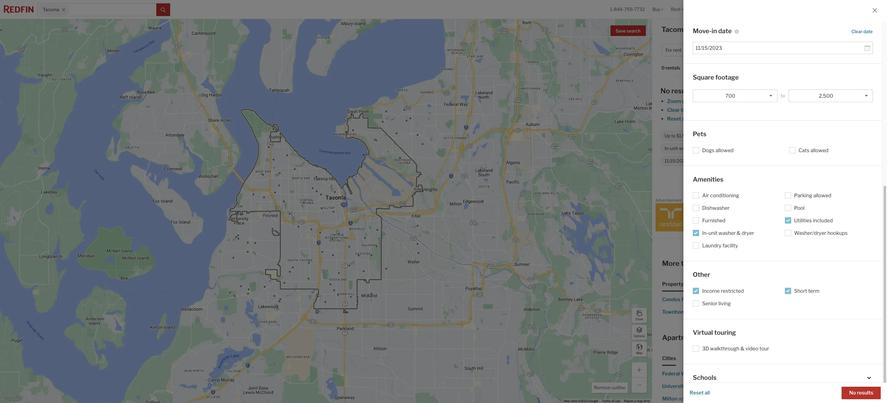 Task type: describe. For each thing, give the bounding box(es) containing it.
results inside button
[[857, 390, 873, 396]]

dogs
[[702, 147, 715, 153]]

0 vertical spatial no
[[661, 87, 670, 95]]

milton apartments for rent
[[662, 396, 724, 402]]

unit for washer
[[709, 230, 718, 236]]

0 vertical spatial utilities
[[724, 146, 739, 151]]

0 vertical spatial term
[[787, 146, 797, 151]]

below
[[771, 116, 785, 122]]

terms
[[602, 399, 611, 403]]

all
[[844, 47, 849, 53]]

up to $1.5k button
[[696, 44, 734, 56]]

report for report a map error
[[624, 399, 633, 403]]

washer
[[719, 230, 736, 236]]

senior living
[[702, 301, 731, 307]]

price element
[[778, 276, 790, 292]]

apartments down place
[[679, 396, 706, 402]]

1 vertical spatial $1.5k
[[677, 133, 688, 139]]

1 vertical spatial &
[[741, 346, 745, 352]]

tacoma up 'for rent'
[[662, 25, 687, 34]]

map for map
[[636, 351, 643, 355]]

move-
[[689, 158, 702, 164]]

save search button
[[610, 25, 646, 36]]

11/15/2023
[[665, 158, 688, 164]]

zoom out clear the map boundary reset all filters or remove one of your filters below to see more homes
[[667, 98, 831, 122]]

in down dogs
[[702, 158, 705, 164]]

report a map error
[[624, 399, 650, 403]]

for rent button
[[662, 44, 694, 56]]

parking
[[794, 193, 812, 199]]

property types element
[[662, 276, 699, 292]]

all inside button
[[705, 390, 710, 396]]

or
[[704, 116, 709, 122]]

1-844-759-7732 link
[[610, 7, 645, 12]]

hookups
[[827, 230, 848, 236]]

federal
[[662, 371, 680, 377]]

report a map error link
[[624, 399, 650, 403]]

options button
[[632, 325, 647, 340]]

in up up to $1.5k button
[[712, 27, 717, 35]]

terms of use link
[[602, 399, 620, 403]]

townhomes for rent
[[662, 309, 710, 315]]

way
[[681, 371, 692, 377]]

apartments up university place apartments for rent
[[693, 371, 720, 377]]

walkthrough
[[710, 346, 740, 352]]

no results button
[[842, 387, 881, 399]]

1 horizontal spatial income restricted
[[814, 146, 850, 151]]

amenities element
[[744, 276, 768, 292]]

unit for washer/dryer
[[670, 146, 678, 151]]

3d walkthrough & video tour
[[702, 346, 769, 352]]

for
[[666, 47, 672, 53]]

cities element
[[662, 350, 676, 366]]

all inside zoom out clear the map boundary reset all filters or remove one of your filters below to see more homes
[[682, 116, 687, 122]]

ad
[[880, 199, 884, 203]]

google image
[[2, 395, 22, 403]]

remove
[[710, 116, 728, 122]]

0 horizontal spatial filters
[[688, 116, 702, 122]]

more
[[801, 116, 814, 122]]

senior
[[702, 301, 717, 307]]

0 horizontal spatial up
[[665, 133, 670, 139]]

tacoma for more
[[723, 259, 748, 268]]

0 vertical spatial short
[[775, 146, 786, 151]]

0 horizontal spatial no results
[[661, 87, 694, 95]]

outline
[[612, 385, 626, 390]]

houses
[[770, 297, 788, 303]]

0 horizontal spatial up to $1.5k
[[665, 133, 688, 139]]

clear date
[[852, 29, 873, 34]]

1 horizontal spatial date
[[718, 27, 732, 35]]

remove up to $1.5k image
[[691, 134, 695, 138]]

1 vertical spatial included
[[813, 218, 833, 224]]

facility
[[723, 243, 738, 249]]

reset inside button
[[690, 390, 704, 396]]

pets
[[693, 130, 707, 138]]

of inside zoom out clear the map boundary reset all filters or remove one of your filters below to see more homes
[[739, 116, 743, 122]]

see
[[792, 116, 800, 122]]

map button
[[632, 341, 647, 357]]

tour
[[760, 346, 769, 352]]

844-
[[614, 7, 624, 12]]

in-unit washer & dryer
[[702, 230, 754, 236]]

townhomes for rent link
[[662, 308, 766, 317]]

cats
[[799, 147, 809, 153]]

milton
[[662, 396, 677, 402]]

10
[[866, 47, 871, 53]]

tacoma left remove tacoma icon
[[43, 7, 59, 12]]

0 horizontal spatial utilities included
[[724, 146, 758, 151]]

rent inside 'link'
[[832, 383, 841, 389]]

save search
[[616, 28, 641, 34]]

beds
[[710, 133, 720, 139]]

other
[[693, 271, 710, 278]]

apartments inside 'link'
[[795, 383, 823, 389]]

townhomes
[[662, 309, 691, 315]]

parking allowed
[[794, 193, 831, 199]]

1 horizontal spatial utilities
[[794, 218, 812, 224]]

1 vertical spatial term
[[808, 288, 820, 294]]

rent inside button
[[673, 47, 682, 53]]

rentals
[[689, 25, 714, 34]]

move-in date
[[693, 27, 732, 35]]

out
[[682, 98, 690, 104]]

use
[[615, 399, 620, 403]]

the
[[681, 107, 689, 113]]

1 vertical spatial short term
[[794, 288, 820, 294]]

0 vertical spatial results
[[671, 87, 694, 95]]

washer/dryer hookups
[[794, 230, 848, 236]]

zoom out button
[[667, 98, 690, 104]]

save
[[616, 28, 626, 34]]

bedrooms element
[[709, 276, 733, 292]]

error
[[644, 399, 650, 403]]

3d
[[702, 346, 709, 352]]

in- for in-unit washer & dryer
[[702, 230, 709, 236]]

reset all
[[690, 390, 710, 396]]

759-
[[624, 7, 634, 12]]

explore
[[689, 259, 714, 268]]

700
[[725, 93, 735, 99]]

virtual
[[693, 329, 713, 336]]

remove
[[594, 385, 611, 390]]

0 horizontal spatial date
[[706, 158, 715, 164]]

more to explore in tacoma
[[662, 259, 748, 268]]

up to $1.5k inside button
[[700, 47, 724, 53]]

near
[[730, 334, 744, 342]]

remove outline button
[[592, 382, 628, 393]]

apartments for rent link
[[770, 382, 873, 391]]

rental buildings element
[[686, 350, 724, 366]]

map inside zoom out clear the map boundary reset all filters or remove one of your filters below to see more homes
[[690, 107, 700, 113]]

1 horizontal spatial utilities included
[[794, 218, 833, 224]]

washer/dryer
[[794, 230, 826, 236]]

dryer
[[742, 230, 754, 236]]



Task type: locate. For each thing, give the bounding box(es) containing it.
up down move-
[[700, 47, 706, 53]]

clear up all filters • 10
[[852, 29, 863, 34]]

restricted up living
[[721, 288, 744, 294]]

0 horizontal spatial •
[[683, 66, 685, 71]]

1 horizontal spatial term
[[808, 288, 820, 294]]

1 horizontal spatial $1.5k
[[712, 47, 724, 53]]

0 vertical spatial unit
[[670, 146, 678, 151]]

0 vertical spatial of
[[739, 116, 743, 122]]

included
[[740, 146, 758, 151], [813, 218, 833, 224]]

& left dryer
[[737, 230, 741, 236]]

report left ad
[[870, 199, 879, 203]]

clear inside button
[[852, 29, 863, 34]]

unit
[[670, 146, 678, 151], [709, 230, 718, 236]]

1 horizontal spatial up
[[700, 47, 706, 53]]

1 horizontal spatial restricted
[[830, 146, 850, 151]]

0 vertical spatial restricted
[[830, 146, 850, 151]]

all down university place apartments for rent
[[705, 390, 710, 396]]

0 vertical spatial income restricted
[[814, 146, 850, 151]]

income up senior
[[702, 288, 720, 294]]

map data ©2023 google
[[564, 399, 598, 403]]

0 vertical spatial clear
[[852, 29, 863, 34]]

1 horizontal spatial results
[[857, 390, 873, 396]]

1 horizontal spatial included
[[813, 218, 833, 224]]

1 vertical spatial restricted
[[721, 288, 744, 294]]

term left remove short term image
[[787, 146, 797, 151]]

of right the one at right top
[[739, 116, 743, 122]]

up to $1.5k down move-in date
[[700, 47, 724, 53]]

0 horizontal spatial income
[[702, 288, 720, 294]]

2,500
[[819, 93, 833, 99]]

report
[[870, 199, 879, 203], [624, 399, 633, 403]]

for inside 'link'
[[824, 383, 830, 389]]

1 vertical spatial utilities included
[[794, 218, 833, 224]]

1 vertical spatial •
[[683, 66, 685, 71]]

filters right all
[[850, 47, 863, 53]]

0 horizontal spatial map
[[564, 399, 570, 403]]

1 horizontal spatial map
[[636, 351, 643, 355]]

term up houses for rent link at the bottom right of the page
[[808, 288, 820, 294]]

schools
[[693, 374, 717, 382]]

0 vertical spatial up
[[700, 47, 706, 53]]

cities
[[662, 356, 676, 361]]

tacoma up tour
[[746, 334, 772, 342]]

cats allowed
[[799, 147, 829, 153]]

1 horizontal spatial all
[[705, 390, 710, 396]]

results
[[671, 87, 694, 95], [857, 390, 873, 396]]

utilities down pool
[[794, 218, 812, 224]]

up up in-unit washer/dryer
[[665, 133, 670, 139]]

to left see
[[786, 116, 791, 122]]

7732
[[634, 7, 645, 12]]

no results
[[661, 87, 694, 95], [849, 390, 873, 396]]

no inside button
[[849, 390, 856, 396]]

• for rentals
[[683, 66, 685, 71]]

conditioning
[[710, 193, 739, 199]]

0 vertical spatial no results
[[661, 87, 694, 95]]

reset all button
[[690, 387, 710, 399]]

options
[[634, 334, 645, 338]]

in- up the 11/15/2023
[[665, 146, 670, 151]]

dogs allowed
[[702, 147, 734, 153]]

reset inside zoom out clear the map boundary reset all filters or remove one of your filters below to see more homes
[[667, 116, 681, 122]]

allowed for parking allowed
[[813, 193, 831, 199]]

1 vertical spatial income
[[702, 288, 720, 294]]

rent
[[673, 47, 682, 53], [689, 297, 699, 303], [797, 297, 807, 303], [700, 309, 710, 315], [714, 334, 728, 342], [729, 371, 738, 377], [738, 383, 748, 389], [832, 383, 841, 389], [715, 396, 724, 402]]

1 horizontal spatial report
[[870, 199, 879, 203]]

to inside button
[[707, 47, 711, 53]]

short term left remove short term image
[[775, 146, 797, 151]]

apartments for rent near tacoma
[[662, 334, 772, 342]]

• inside 0 rentals •
[[683, 66, 685, 71]]

boundary
[[701, 107, 723, 113]]

income restricted right the cats
[[814, 146, 850, 151]]

©2023
[[578, 399, 587, 403]]

map left "data"
[[564, 399, 570, 403]]

0 horizontal spatial income restricted
[[702, 288, 744, 294]]

1 vertical spatial clear
[[667, 107, 680, 113]]

0 vertical spatial map
[[636, 351, 643, 355]]

1 vertical spatial report
[[624, 399, 633, 403]]

included up washer/dryer hookups
[[813, 218, 833, 224]]

1 horizontal spatial filters
[[756, 116, 770, 122]]

up to $1.5k up in-unit washer/dryer
[[665, 133, 688, 139]]

0 horizontal spatial report
[[624, 399, 633, 403]]

draw button
[[632, 308, 647, 323]]

included down the your
[[740, 146, 758, 151]]

•
[[864, 47, 865, 53], [683, 66, 685, 71]]

unit down furnished
[[709, 230, 718, 236]]

0 horizontal spatial clear
[[667, 107, 680, 113]]

utilities included up washer/dryer
[[794, 218, 833, 224]]

0 vertical spatial utilities included
[[724, 146, 758, 151]]

1 horizontal spatial •
[[864, 47, 865, 53]]

1 horizontal spatial reset
[[690, 390, 704, 396]]

1 horizontal spatial in-
[[702, 230, 709, 236]]

1 vertical spatial income restricted
[[702, 288, 744, 294]]

property types
[[662, 281, 699, 287]]

1 vertical spatial no
[[849, 390, 856, 396]]

one
[[729, 116, 737, 122]]

up inside button
[[700, 47, 706, 53]]

apartments
[[662, 334, 702, 342]]

restricted
[[830, 146, 850, 151], [721, 288, 744, 294]]

date inside button
[[863, 29, 873, 34]]

& left the video
[[741, 346, 745, 352]]

zoom
[[667, 98, 681, 104]]

1 vertical spatial map
[[564, 399, 570, 403]]

to up in-unit washer/dryer
[[671, 133, 676, 139]]

ad region
[[656, 203, 884, 231]]

1-
[[610, 7, 614, 12]]

remove tacoma image
[[62, 8, 66, 12]]

allowed for dogs allowed
[[716, 147, 734, 153]]

filters inside button
[[850, 47, 863, 53]]

map inside button
[[636, 351, 643, 355]]

income restricted up living
[[702, 288, 744, 294]]

filters down clear the map boundary button
[[688, 116, 702, 122]]

0 vertical spatial up to $1.5k
[[700, 47, 724, 53]]

map right a
[[637, 399, 643, 403]]

1 vertical spatial of
[[611, 399, 614, 403]]

to right more
[[681, 259, 688, 268]]

0 horizontal spatial map
[[637, 399, 643, 403]]

1 horizontal spatial map
[[690, 107, 700, 113]]

map
[[636, 351, 643, 355], [564, 399, 570, 403]]

no results inside button
[[849, 390, 873, 396]]

map down 'options'
[[636, 351, 643, 355]]

allowed right parking
[[813, 193, 831, 199]]

search
[[627, 28, 641, 34]]

breadcrumbs element
[[658, 179, 881, 188]]

term
[[787, 146, 797, 151], [808, 288, 820, 294]]

1 vertical spatial no results
[[849, 390, 873, 396]]

tacoma down facility
[[723, 259, 748, 268]]

0 horizontal spatial $1.5k
[[677, 133, 688, 139]]

short left remove short term image
[[775, 146, 786, 151]]

condos for rent in tacoma
[[662, 297, 724, 303]]

reset down place
[[690, 390, 704, 396]]

condos
[[662, 297, 680, 303]]

0 horizontal spatial included
[[740, 146, 758, 151]]

remove short term image
[[800, 147, 804, 150]]

0 rentals •
[[662, 65, 685, 71]]

remove outline
[[594, 385, 626, 390]]

map for map data ©2023 google
[[564, 399, 570, 403]]

reset down the
[[667, 116, 681, 122]]

1 horizontal spatial no results
[[849, 390, 873, 396]]

1 vertical spatial reset
[[690, 390, 704, 396]]

place
[[688, 383, 701, 389]]

virtual touring
[[693, 329, 736, 336]]

laundry facility
[[702, 243, 738, 249]]

0 vertical spatial •
[[864, 47, 865, 53]]

1 horizontal spatial of
[[739, 116, 743, 122]]

to up below
[[781, 93, 785, 98]]

0 vertical spatial $1.5k
[[712, 47, 724, 53]]

report inside button
[[870, 199, 879, 203]]

in- for in-unit washer/dryer
[[665, 146, 670, 151]]

0 vertical spatial included
[[740, 146, 758, 151]]

• right rentals
[[683, 66, 685, 71]]

to
[[707, 47, 711, 53], [781, 93, 785, 98], [786, 116, 791, 122], [671, 133, 676, 139], [681, 259, 688, 268]]

0 vertical spatial &
[[737, 230, 741, 236]]

$1.5k inside button
[[712, 47, 724, 53]]

apartments for rent
[[795, 383, 841, 389]]

$1.5k down move-in date
[[712, 47, 724, 53]]

washer/dryer
[[679, 146, 706, 151]]

report left a
[[624, 399, 633, 403]]

allowed right the cats
[[811, 147, 829, 153]]

0 horizontal spatial reset
[[667, 116, 681, 122]]

1 horizontal spatial clear
[[852, 29, 863, 34]]

apartments down schools
[[702, 383, 729, 389]]

clear down 'zoom'
[[667, 107, 680, 113]]

homes
[[815, 116, 831, 122]]

all filters • 10
[[844, 47, 871, 53]]

1 vertical spatial all
[[705, 390, 710, 396]]

short term up houses for rent link at the bottom right of the page
[[794, 288, 820, 294]]

filters right the your
[[756, 116, 770, 122]]

air
[[702, 193, 709, 199]]

rentals
[[666, 65, 680, 71]]

1 vertical spatial short
[[794, 288, 807, 294]]

1 horizontal spatial unit
[[709, 230, 718, 236]]

price
[[778, 281, 790, 287]]

map region
[[0, 2, 668, 403]]

• for filters
[[864, 47, 865, 53]]

utilities included right remove in-unit washer/dryer "image" at the top of page
[[724, 146, 758, 151]]

submit search image
[[161, 7, 166, 12]]

map
[[690, 107, 700, 113], [637, 399, 643, 403]]

google
[[588, 399, 598, 403]]

1 vertical spatial results
[[857, 390, 873, 396]]

allowed for cats allowed
[[811, 147, 829, 153]]

in-unit washer/dryer
[[665, 146, 706, 151]]

allowed right remove in-unit washer/dryer "image" at the top of page
[[716, 147, 734, 153]]

1 vertical spatial utilities
[[794, 218, 812, 224]]

income
[[814, 146, 829, 151], [702, 288, 720, 294]]

0 horizontal spatial no
[[661, 87, 670, 95]]

university place apartments for rent
[[662, 383, 748, 389]]

restricted right cats allowed on the top
[[830, 146, 850, 151]]

reset all filters button
[[667, 116, 703, 122]]

utilities right remove in-unit washer/dryer "image" at the top of page
[[724, 146, 739, 151]]

tacoma for condos
[[706, 297, 724, 303]]

date down dogs
[[706, 158, 715, 164]]

property
[[662, 281, 684, 287]]

no
[[661, 87, 670, 95], [849, 390, 856, 396]]

houses for rent
[[770, 297, 807, 303]]

1 horizontal spatial short
[[794, 288, 807, 294]]

income right the cats
[[814, 146, 829, 151]]

0 vertical spatial short term
[[775, 146, 797, 151]]

laundry
[[702, 243, 721, 249]]

of
[[739, 116, 743, 122], [611, 399, 614, 403]]

0 horizontal spatial restricted
[[721, 288, 744, 294]]

0 horizontal spatial utilities
[[724, 146, 739, 151]]

draw
[[636, 317, 643, 321]]

1-844-759-7732
[[610, 7, 645, 12]]

0 vertical spatial reset
[[667, 116, 681, 122]]

0 vertical spatial income
[[814, 146, 829, 151]]

1 vertical spatial in-
[[702, 230, 709, 236]]

to inside zoom out clear the map boundary reset all filters or remove one of your filters below to see more homes
[[786, 116, 791, 122]]

in- up laundry
[[702, 230, 709, 236]]

in right explore
[[715, 259, 721, 268]]

of left use
[[611, 399, 614, 403]]

clear inside zoom out clear the map boundary reset all filters or remove one of your filters below to see more homes
[[667, 107, 680, 113]]

university
[[662, 383, 687, 389]]

0 horizontal spatial of
[[611, 399, 614, 403]]

0 horizontal spatial all
[[682, 116, 687, 122]]

all down the
[[682, 116, 687, 122]]

• inside button
[[864, 47, 865, 53]]

0 vertical spatial in-
[[665, 146, 670, 151]]

houses for rent link
[[770, 295, 873, 304]]

all filters • 10 button
[[832, 44, 875, 56]]

data
[[571, 399, 577, 403]]

Select your move-in date text field
[[696, 45, 865, 51]]

0 vertical spatial map
[[690, 107, 700, 113]]

types
[[685, 281, 699, 287]]

None search field
[[69, 3, 156, 16]]

2 horizontal spatial date
[[863, 29, 873, 34]]

0 vertical spatial report
[[870, 199, 879, 203]]

amenities
[[693, 176, 724, 183]]

apartments down schools link
[[795, 383, 823, 389]]

short up houses for rent
[[794, 288, 807, 294]]

• left 10 at the right top of the page
[[864, 47, 865, 53]]

to down move-in date
[[707, 47, 711, 53]]

date up 10 at the right top of the page
[[863, 29, 873, 34]]

tacoma up townhomes for rent link
[[706, 297, 724, 303]]

remove in-unit washer/dryer image
[[710, 147, 714, 150]]

tacoma for apartments
[[746, 334, 772, 342]]

0 horizontal spatial results
[[671, 87, 694, 95]]

1 vertical spatial up to $1.5k
[[665, 133, 688, 139]]

in up townhomes for rent link
[[701, 297, 705, 303]]

dishwasher
[[702, 205, 730, 211]]

date up up to $1.5k button
[[718, 27, 732, 35]]

utilities
[[724, 146, 739, 151], [794, 218, 812, 224]]

tacoma
[[43, 7, 59, 12], [662, 25, 687, 34], [723, 259, 748, 268], [706, 297, 724, 303], [746, 334, 772, 342]]

unit up the 11/15/2023
[[670, 146, 678, 151]]

1 vertical spatial up
[[665, 133, 670, 139]]

$1.5k left 'remove up to $1.5k' icon
[[677, 133, 688, 139]]

0 horizontal spatial short
[[775, 146, 786, 151]]

touring
[[714, 329, 736, 336]]

1 vertical spatial unit
[[709, 230, 718, 236]]

report for report ad
[[870, 199, 879, 203]]

map right the
[[690, 107, 700, 113]]

1 horizontal spatial income
[[814, 146, 829, 151]]

allowed
[[716, 147, 734, 153], [811, 147, 829, 153], [813, 193, 831, 199]]

footage
[[716, 73, 739, 81]]

1 horizontal spatial up to $1.5k
[[700, 47, 724, 53]]

all
[[682, 116, 687, 122], [705, 390, 710, 396]]

1 horizontal spatial no
[[849, 390, 856, 396]]



Task type: vqa. For each thing, say whether or not it's contained in the screenshot.
San
no



